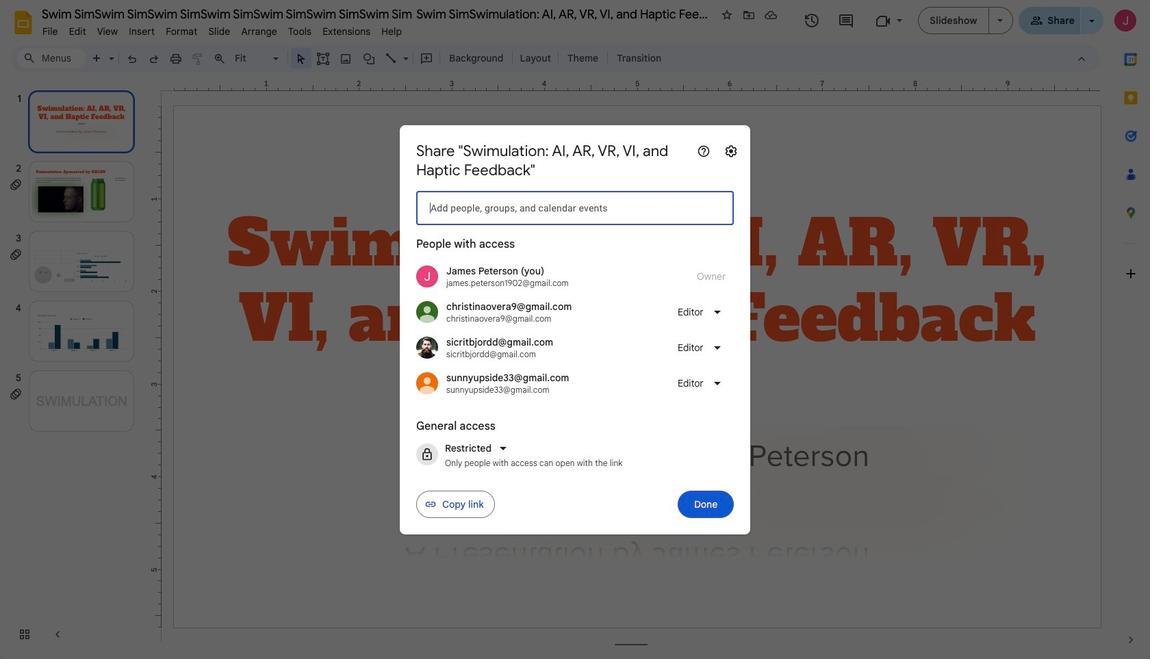 Task type: locate. For each thing, give the bounding box(es) containing it.
menu bar banner
[[0, 0, 1151, 660]]

new slide (ctrl+m) image
[[90, 52, 104, 66]]

last edit was on october 30, 2023 image
[[805, 12, 821, 29]]

Menus field
[[17, 49, 86, 68]]

menu bar
[[37, 18, 408, 40]]

redo (⌘y) image
[[147, 52, 161, 66]]

print (⌘p) image
[[169, 52, 183, 66]]

tab list
[[1113, 40, 1151, 621]]

undo (⌘z) image
[[125, 52, 139, 66]]

tab list inside menu bar banner
[[1113, 40, 1151, 621]]

navigation
[[0, 77, 151, 660]]

text box image
[[317, 52, 330, 66]]

application
[[0, 0, 1151, 660]]

add comment (⌘+option+m) image
[[420, 52, 434, 66]]



Task type: vqa. For each thing, say whether or not it's contained in the screenshot.
Wrap text radio to the right
no



Task type: describe. For each thing, give the bounding box(es) containing it.
select (esc) image
[[295, 52, 308, 66]]

Star checkbox
[[718, 5, 737, 25]]

main toolbar
[[85, 48, 669, 69]]

document status: saved to drive. image
[[765, 8, 778, 22]]

line image
[[385, 52, 399, 66]]

hide the menus (ctrl+shift+f) image
[[1076, 52, 1089, 66]]

star image
[[721, 8, 734, 22]]

share. shared with 3 people. image
[[1031, 14, 1043, 26]]

menu bar inside menu bar banner
[[37, 18, 408, 40]]

paint format image
[[191, 52, 205, 66]]

Rename text field
[[37, 5, 717, 22]]

move image
[[743, 8, 756, 22]]

show all comments image
[[838, 13, 855, 29]]

zoom image
[[213, 52, 227, 66]]

slides home image
[[11, 10, 36, 35]]



